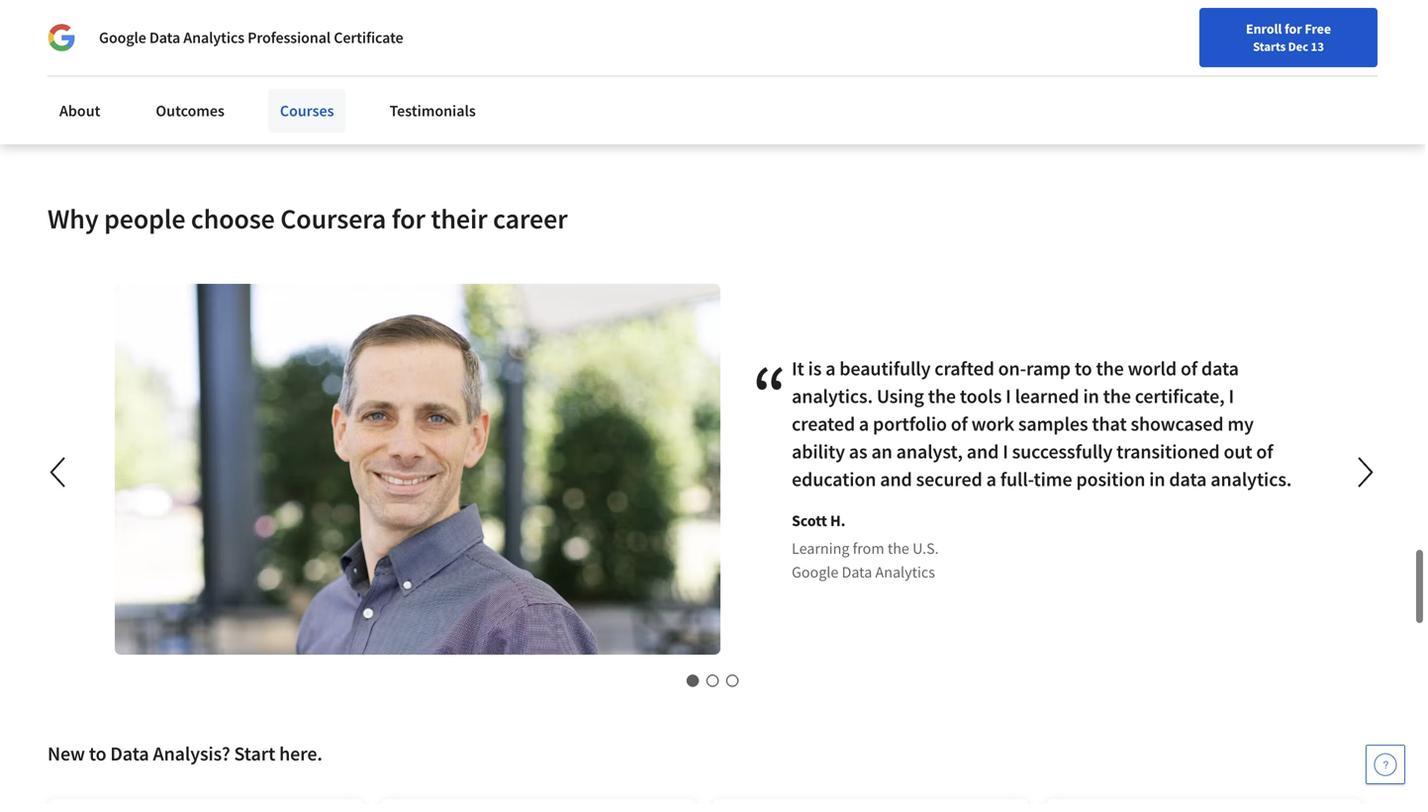 Task type: vqa. For each thing, say whether or not it's contained in the screenshot.
bottommost the Professional
yes



Task type: locate. For each thing, give the bounding box(es) containing it.
starts
[[1253, 39, 1286, 54]]

1 vertical spatial a
[[859, 412, 869, 436]]

a
[[825, 356, 836, 381], [859, 412, 869, 436], [986, 467, 996, 492]]

portfolio
[[873, 412, 947, 436]]

eligible left the college at the left of page
[[551, 60, 599, 80]]

2 vertical spatial and
[[880, 467, 912, 492]]

for left their
[[392, 201, 425, 236]]

and down an
[[880, 467, 912, 492]]

0 vertical spatial professional
[[248, 28, 331, 48]]

1 horizontal spatial analytics.
[[1211, 467, 1292, 492]]

data down transitioned
[[1169, 467, 1207, 492]]

0 vertical spatial eligible
[[271, 24, 332, 49]]

0 vertical spatial and
[[906, 60, 932, 80]]

1 vertical spatial data
[[842, 563, 872, 582]]

1 vertical spatial certificate
[[270, 60, 338, 80]]

1 horizontal spatial a
[[859, 412, 869, 436]]

1 horizontal spatial google
[[792, 563, 839, 582]]

None search field
[[282, 12, 609, 52]]

0 vertical spatial a
[[825, 356, 836, 381]]

eligible up up
[[271, 24, 332, 49]]

help center image
[[1374, 753, 1397, 777]]

1 vertical spatial analytics
[[875, 563, 935, 582]]

is right 'recommendation.'
[[537, 60, 548, 80]]

why
[[48, 201, 99, 236]]

professional up 'recommendations'
[[185, 60, 267, 80]]

0 vertical spatial it
[[525, 60, 534, 80]]

showcased
[[1131, 412, 1224, 436]]

13
[[1311, 39, 1324, 54]]

1 horizontal spatial it
[[792, 356, 804, 381]]

0 vertical spatial for
[[1285, 20, 1302, 38]]

of right the out
[[1256, 439, 1273, 464]]

that
[[1092, 412, 1127, 436]]

show notifications image
[[1195, 25, 1219, 48]]

0 vertical spatial u.s.
[[820, 60, 846, 80]]

scott h. learning from the u.s. google data analytics
[[792, 511, 939, 582]]

universities.
[[935, 60, 1015, 80]]

2 vertical spatial a
[[986, 467, 996, 492]]

it right "
[[792, 356, 804, 381]]

of left work
[[951, 412, 968, 436]]

0 horizontal spatial analytics.
[[792, 384, 873, 409]]

data left analysis?
[[110, 742, 149, 766]]

analytics inside scott h. learning from the u.s. google data analytics
[[875, 563, 935, 582]]

u.s. inside scott h. learning from the u.s. google data analytics
[[913, 539, 939, 559]]

has
[[341, 60, 364, 80]]

the inside scott h. learning from the u.s. google data analytics
[[888, 539, 909, 559]]

0 vertical spatial analytics.
[[792, 384, 873, 409]]

analytics down from
[[875, 563, 935, 582]]

credit
[[217, 24, 267, 49], [674, 60, 713, 80], [1260, 60, 1299, 80]]

google image
[[48, 24, 75, 51]]

a up as
[[859, 412, 869, 436]]

enroll for free starts dec 13
[[1246, 20, 1331, 54]]

accept
[[1160, 60, 1204, 80]]

colleges
[[850, 60, 903, 80]]

google down learning
[[792, 563, 839, 582]]

why people choose coursera for their career
[[48, 201, 568, 236]]

for
[[1285, 20, 1302, 38], [603, 60, 621, 80], [392, 201, 425, 236]]

ace logo image
[[79, 23, 139, 82]]

go to previous testimonial image
[[50, 457, 65, 488]]

it
[[525, 60, 534, 80], [792, 356, 804, 381]]

u.s.
[[820, 60, 846, 80], [913, 539, 939, 559]]

2 horizontal spatial of
[[1256, 439, 1273, 464]]

and
[[906, 60, 932, 80], [967, 439, 999, 464], [880, 467, 912, 492]]

from
[[853, 539, 884, 559]]

2 horizontal spatial is
[[808, 356, 822, 381]]

out
[[1224, 439, 1252, 464]]

it inside this professional certificate has ace® recommendation. it is eligible for college credit at participating u.s. colleges and universities. note: the decision to accept specific credit recommendations is up to each institution.
[[525, 60, 534, 80]]

1 horizontal spatial of
[[1181, 356, 1197, 381]]

certificate up ace®
[[334, 28, 403, 48]]

up
[[292, 84, 310, 104]]

as
[[849, 439, 867, 464]]

0 vertical spatial data
[[1201, 356, 1239, 381]]

it right 'recommendation.'
[[525, 60, 534, 80]]

in
[[1083, 384, 1099, 409], [1149, 467, 1165, 492]]

google data analytics professional certificate
[[99, 28, 403, 48]]

1 vertical spatial it
[[792, 356, 804, 381]]

in down transitioned
[[1149, 467, 1165, 492]]

1 vertical spatial and
[[967, 439, 999, 464]]

1 horizontal spatial eligible
[[551, 60, 599, 80]]

analytics up 'recommendations'
[[183, 28, 244, 48]]

1 horizontal spatial analytics
[[875, 563, 935, 582]]

0 horizontal spatial u.s.
[[820, 60, 846, 80]]

google
[[99, 28, 146, 48], [792, 563, 839, 582]]

u.s. right from
[[913, 539, 939, 559]]

analytics.
[[792, 384, 873, 409], [1211, 467, 1292, 492]]

1 vertical spatial u.s.
[[913, 539, 939, 559]]

0 horizontal spatial of
[[951, 412, 968, 436]]

0 vertical spatial analytics
[[183, 28, 244, 48]]

eligible
[[271, 24, 332, 49], [551, 60, 599, 80]]

successfully
[[1012, 439, 1113, 464]]

1 vertical spatial google
[[792, 563, 839, 582]]

and right the colleges
[[906, 60, 932, 80]]

1 vertical spatial data
[[1169, 467, 1207, 492]]

beautifully
[[839, 356, 931, 381]]

analytics. up the created
[[792, 384, 873, 409]]

1 vertical spatial is
[[279, 84, 289, 104]]

u.s. left the colleges
[[820, 60, 846, 80]]

credit right 'degree'
[[217, 24, 267, 49]]

credit down starts
[[1260, 60, 1299, 80]]

0 vertical spatial in
[[1083, 384, 1099, 409]]

degree credit eligible
[[154, 24, 332, 49]]

1 horizontal spatial for
[[603, 60, 621, 80]]

certificate up up
[[270, 60, 338, 80]]

for inside the enroll for free starts dec 13
[[1285, 20, 1302, 38]]

1 vertical spatial for
[[603, 60, 621, 80]]

data
[[1201, 356, 1239, 381], [1169, 467, 1207, 492]]

2 vertical spatial is
[[808, 356, 822, 381]]

of up certificate,
[[1181, 356, 1197, 381]]

decision
[[1085, 60, 1140, 80]]

i right tools
[[1006, 384, 1011, 409]]

and down work
[[967, 439, 999, 464]]

outcomes
[[156, 101, 225, 121]]

data inside scott h. learning from the u.s. google data analytics
[[842, 563, 872, 582]]

learner scott h usa image
[[115, 284, 720, 655]]

the
[[1096, 356, 1124, 381], [928, 384, 956, 409], [1103, 384, 1131, 409], [888, 539, 909, 559]]

1 horizontal spatial in
[[1149, 467, 1165, 492]]

professional
[[248, 28, 331, 48], [185, 60, 267, 80]]

0 horizontal spatial a
[[825, 356, 836, 381]]

new
[[48, 742, 85, 766]]

1 vertical spatial of
[[951, 412, 968, 436]]

outcomes link
[[144, 89, 236, 133]]

0 horizontal spatial analytics
[[183, 28, 244, 48]]

analytics
[[183, 28, 244, 48], [875, 563, 935, 582]]

google right google icon
[[99, 28, 146, 48]]

certificate
[[334, 28, 403, 48], [270, 60, 338, 80]]

about
[[59, 101, 100, 121]]

analytics. down the out
[[1211, 467, 1292, 492]]

1 vertical spatial professional
[[185, 60, 267, 80]]

a left full-
[[986, 467, 996, 492]]

0 vertical spatial data
[[149, 28, 180, 48]]

the down crafted
[[928, 384, 956, 409]]

i
[[1006, 384, 1011, 409], [1229, 384, 1234, 409], [1003, 439, 1008, 464]]

data down from
[[842, 563, 872, 582]]

data
[[149, 28, 180, 48], [842, 563, 872, 582], [110, 742, 149, 766]]

2 horizontal spatial for
[[1285, 20, 1302, 38]]

recommendation.
[[403, 60, 522, 80]]

for up dec
[[1285, 20, 1302, 38]]

about link
[[48, 89, 112, 133]]

learn
[[441, 84, 478, 104]]

recommendations
[[154, 84, 275, 104]]

for left the college at the left of page
[[603, 60, 621, 80]]

more
[[481, 84, 516, 104]]

credit left at on the top of page
[[674, 60, 713, 80]]

data up the this
[[149, 28, 180, 48]]

is left up
[[279, 84, 289, 104]]

is
[[537, 60, 548, 80], [279, 84, 289, 104], [808, 356, 822, 381]]

"
[[752, 344, 787, 448]]

2 vertical spatial for
[[392, 201, 425, 236]]

to right new
[[89, 742, 106, 766]]

menu item
[[1047, 20, 1174, 84]]

learn more about ace recommendation element
[[441, 82, 516, 106]]

1 vertical spatial eligible
[[551, 60, 599, 80]]

degree
[[154, 24, 214, 49]]

1 vertical spatial analytics.
[[1211, 467, 1292, 492]]

u.s. inside this professional certificate has ace® recommendation. it is eligible for college credit at participating u.s. colleges and universities. note: the decision to accept specific credit recommendations is up to each institution.
[[820, 60, 846, 80]]

scott
[[792, 511, 827, 531]]

is right "
[[808, 356, 822, 381]]

0 horizontal spatial it
[[525, 60, 534, 80]]

data up certificate,
[[1201, 356, 1239, 381]]

to right the ramp
[[1075, 356, 1092, 381]]

professional up up
[[248, 28, 331, 48]]

certificate inside this professional certificate has ace® recommendation. it is eligible for college credit at participating u.s. colleges and universities. note: the decision to accept specific credit recommendations is up to each institution.
[[270, 60, 338, 80]]

testimonials link
[[378, 89, 488, 133]]

a left beautifully
[[825, 356, 836, 381]]

learn more
[[441, 84, 516, 104]]

" it is a beautifully crafted on-ramp to the world of data analytics. using the tools i learned in the certificate, i created a portfolio of work samples that showcased my ability as an analyst, and i successfully transitioned out of education and secured a full-time position in data analytics.
[[752, 344, 1292, 492]]

0 vertical spatial google
[[99, 28, 146, 48]]

the right from
[[888, 539, 909, 559]]

1 horizontal spatial u.s.
[[913, 539, 939, 559]]

0 horizontal spatial eligible
[[271, 24, 332, 49]]

0 vertical spatial is
[[537, 60, 548, 80]]

0 horizontal spatial in
[[1083, 384, 1099, 409]]

of
[[1181, 356, 1197, 381], [951, 412, 968, 436], [1256, 439, 1273, 464]]

enroll
[[1246, 20, 1282, 38]]

in up that
[[1083, 384, 1099, 409]]

work
[[972, 412, 1014, 436]]

ace®
[[368, 60, 400, 80]]

2 horizontal spatial a
[[986, 467, 996, 492]]

1 horizontal spatial is
[[537, 60, 548, 80]]



Task type: describe. For each thing, give the bounding box(es) containing it.
certificate,
[[1135, 384, 1225, 409]]

crafted
[[935, 356, 994, 381]]

here.
[[279, 742, 322, 766]]

0 vertical spatial certificate
[[334, 28, 403, 48]]

0 horizontal spatial credit
[[217, 24, 267, 49]]

0 horizontal spatial for
[[392, 201, 425, 236]]

tools
[[960, 384, 1002, 409]]

their
[[431, 201, 487, 236]]

2 vertical spatial of
[[1256, 439, 1273, 464]]

career
[[493, 201, 568, 236]]

created
[[792, 412, 855, 436]]

google inside scott h. learning from the u.s. google data analytics
[[792, 563, 839, 582]]

an
[[871, 439, 892, 464]]

0 horizontal spatial is
[[279, 84, 289, 104]]

institution.
[[364, 84, 437, 104]]

learned
[[1015, 384, 1079, 409]]

specific
[[1207, 60, 1257, 80]]

world
[[1128, 356, 1177, 381]]

for inside this professional certificate has ace® recommendation. it is eligible for college credit at participating u.s. colleges and universities. note: the decision to accept specific credit recommendations is up to each institution.
[[603, 60, 621, 80]]

my
[[1228, 412, 1254, 436]]

ability
[[792, 439, 845, 464]]

testimonials
[[389, 101, 476, 121]]

analysis?
[[153, 742, 230, 766]]

2 horizontal spatial credit
[[1260, 60, 1299, 80]]

courses link
[[268, 89, 346, 133]]

it inside " it is a beautifully crafted on-ramp to the world of data analytics. using the tools i learned in the certificate, i created a portfolio of work samples that showcased my ability as an analyst, and i successfully transitioned out of education and secured a full-time position in data analytics.
[[792, 356, 804, 381]]

to right up
[[313, 84, 327, 104]]

time
[[1034, 467, 1072, 492]]

learning
[[792, 539, 850, 559]]

go to previous testimonial image
[[37, 449, 82, 496]]

courses
[[280, 101, 334, 121]]

go to next testimonial image
[[1343, 449, 1388, 496]]

h.
[[830, 511, 845, 531]]

samples
[[1018, 412, 1088, 436]]

education
[[792, 467, 876, 492]]

new to data analysis? start here.
[[48, 742, 322, 766]]

transitioned
[[1117, 439, 1220, 464]]

to left accept
[[1143, 60, 1157, 80]]

choose
[[191, 201, 275, 236]]

professional inside this professional certificate has ace® recommendation. it is eligible for college credit at participating u.s. colleges and universities. note: the decision to accept specific credit recommendations is up to each institution.
[[185, 60, 267, 80]]

the up that
[[1103, 384, 1131, 409]]

college
[[624, 60, 671, 80]]

each
[[330, 84, 361, 104]]

2 vertical spatial data
[[110, 742, 149, 766]]

position
[[1076, 467, 1145, 492]]

ramp
[[1026, 356, 1071, 381]]

eligible inside this professional certificate has ace® recommendation. it is eligible for college credit at participating u.s. colleges and universities. note: the decision to accept specific credit recommendations is up to each institution.
[[551, 60, 599, 80]]

start
[[234, 742, 275, 766]]

this professional certificate has ace® recommendation. it is eligible for college credit at participating u.s. colleges and universities. note: the decision to accept specific credit recommendations is up to each institution.
[[154, 60, 1299, 104]]

free
[[1305, 20, 1331, 38]]

1 vertical spatial in
[[1149, 467, 1165, 492]]

coursera
[[280, 201, 386, 236]]

analyst,
[[896, 439, 963, 464]]

this
[[154, 60, 182, 80]]

i up my
[[1229, 384, 1234, 409]]

the left world
[[1096, 356, 1124, 381]]

slides element
[[83, 671, 1342, 691]]

0 vertical spatial of
[[1181, 356, 1197, 381]]

note:
[[1018, 60, 1053, 80]]

is inside " it is a beautifully crafted on-ramp to the world of data analytics. using the tools i learned in the certificate, i created a portfolio of work samples that showcased my ability as an analyst, and i successfully transitioned out of education and secured a full-time position in data analytics.
[[808, 356, 822, 381]]

participating
[[732, 60, 817, 80]]

the
[[1057, 60, 1082, 80]]

full-
[[1000, 467, 1034, 492]]

coursera image
[[24, 16, 149, 48]]

1 horizontal spatial credit
[[674, 60, 713, 80]]

to inside " it is a beautifully crafted on-ramp to the world of data analytics. using the tools i learned in the certificate, i created a portfolio of work samples that showcased my ability as an analyst, and i successfully transitioned out of education and secured a full-time position in data analytics.
[[1075, 356, 1092, 381]]

on-
[[998, 356, 1026, 381]]

people
[[104, 201, 185, 236]]

at
[[716, 60, 729, 80]]

and inside this professional certificate has ace® recommendation. it is eligible for college credit at participating u.s. colleges and universities. note: the decision to accept specific credit recommendations is up to each institution.
[[906, 60, 932, 80]]

i up full-
[[1003, 439, 1008, 464]]

dec
[[1288, 39, 1308, 54]]

secured
[[916, 467, 982, 492]]

using
[[877, 384, 924, 409]]

0 horizontal spatial google
[[99, 28, 146, 48]]



